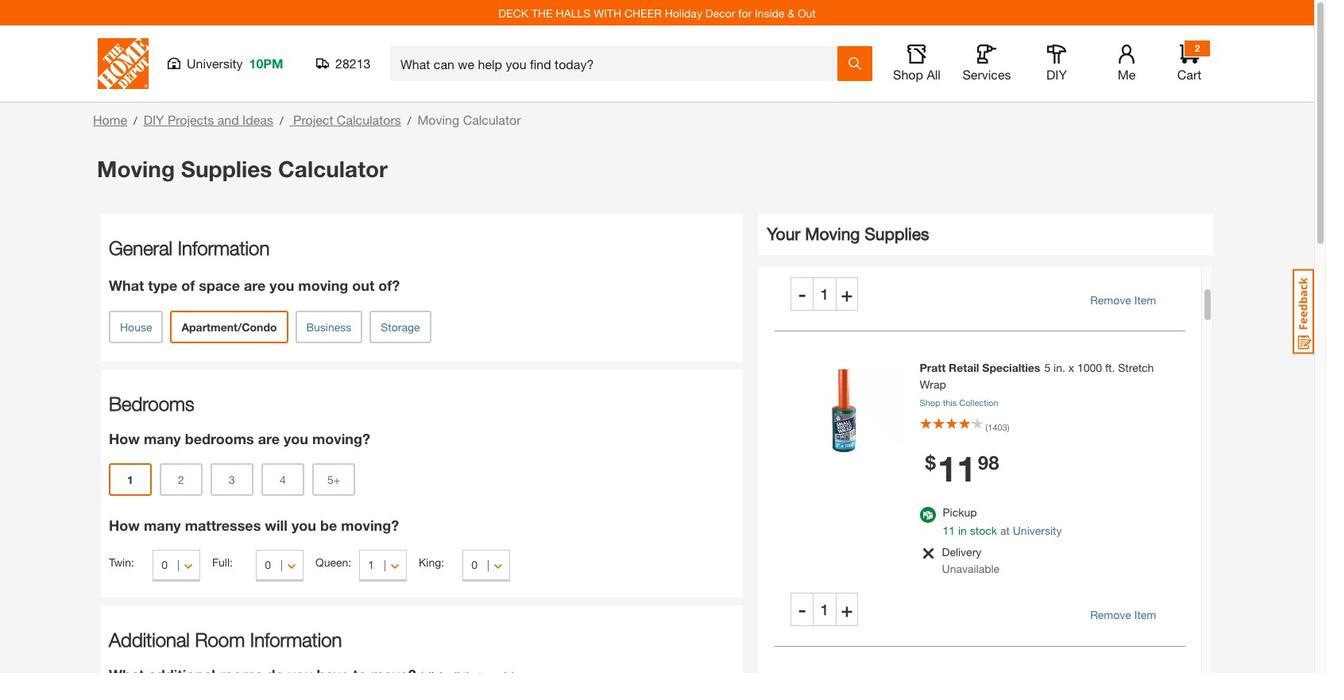 Task type: describe. For each thing, give the bounding box(es) containing it.
project calculators link
[[290, 112, 401, 127]]

the
[[532, 6, 553, 19]]

apartment/condo button
[[170, 311, 288, 343]]

bedrooms
[[109, 393, 194, 415]]

space
[[199, 277, 240, 294]]

in
[[959, 524, 967, 537]]

many for bedrooms
[[144, 430, 181, 448]]

out
[[352, 277, 375, 294]]

0 for full:
[[265, 558, 271, 572]]

delivery
[[943, 545, 982, 558]]

specialties
[[983, 361, 1041, 374]]

king:
[[419, 556, 445, 569]]

at
[[1001, 524, 1010, 537]]

0 vertical spatial moving?
[[312, 430, 370, 448]]

of
[[182, 277, 195, 294]]

4 button
[[262, 463, 304, 496]]

1 vertical spatial supplies
[[865, 224, 930, 243]]

for
[[739, 6, 752, 19]]

1 horizontal spatial calculator
[[463, 112, 521, 127]]

stock
[[971, 524, 998, 537]]

2 inside cart 2
[[1195, 42, 1201, 54]]

1 item from the top
[[1135, 293, 1157, 306]]

home link
[[93, 112, 127, 127]]

1 vertical spatial moving?
[[341, 517, 399, 534]]

shop this collection
[[920, 398, 999, 408]]

me button
[[1102, 45, 1153, 83]]

services
[[963, 67, 1012, 82]]

shop all button
[[892, 45, 943, 83]]

remove item for first + button from the bottom
[[1091, 608, 1157, 622]]

5+ button
[[312, 463, 355, 496]]

shop this collection link
[[920, 397, 1178, 410]]

home
[[93, 112, 127, 127]]

1 vertical spatial moving
[[97, 156, 175, 182]]

available for pickup image
[[920, 507, 936, 523]]

1403
[[988, 422, 1008, 432]]

type
[[148, 277, 178, 294]]

+ for 2nd + button from the bottom of the page
[[842, 283, 853, 305]]

calculators
[[337, 112, 401, 127]]

4
[[280, 473, 286, 486]]

3
[[229, 473, 235, 486]]

0 vertical spatial you
[[270, 277, 294, 294]]

deck the halls with cheer holiday decor for inside & out
[[499, 6, 816, 19]]

remove item button for 2nd + button from the bottom of the page
[[1062, 285, 1186, 315]]

x
[[1069, 361, 1075, 374]]

11 for pickup 11 in stock at university
[[943, 524, 956, 537]]

services button
[[962, 45, 1013, 83]]

1 + button from the top
[[836, 277, 859, 311]]

business
[[306, 320, 352, 334]]

1 / from the left
[[134, 114, 137, 127]]

shop for shop this collection
[[920, 398, 941, 408]]

pickup 11 in stock at university
[[943, 505, 1062, 537]]

wrap
[[920, 378, 947, 391]]

stretch
[[1119, 361, 1155, 374]]

be
[[320, 517, 337, 534]]

5 in. x 1000 ft. stretch wrap
[[920, 361, 1155, 391]]

university 10pm
[[187, 56, 283, 71]]

1 vertical spatial information
[[250, 629, 342, 651]]

diy inside button
[[1047, 67, 1068, 82]]

room
[[195, 629, 245, 651]]

0 button for twin:
[[153, 550, 200, 582]]

general
[[109, 237, 173, 259]]

0 horizontal spatial diy
[[144, 112, 164, 127]]

in.
[[1054, 361, 1066, 374]]

3 button
[[211, 463, 254, 496]]

university inside pickup 11 in stock at university
[[1013, 524, 1062, 537]]

this
[[943, 398, 957, 408]]

unavailable
[[943, 562, 1000, 575]]

moving supplies calculator
[[97, 156, 388, 182]]

1 for the topmost 1 button
[[127, 473, 133, 486]]

inside
[[755, 6, 785, 19]]

your moving supplies
[[767, 224, 930, 243]]

additional
[[109, 629, 190, 651]]

( 1403 )
[[986, 422, 1010, 432]]

0 button for king:
[[463, 550, 510, 582]]

3 / from the left
[[408, 114, 411, 127]]

)
[[1008, 422, 1010, 432]]

$ 11 98
[[926, 447, 1000, 489]]

deck the halls with cheer holiday decor for inside & out link
[[499, 6, 816, 19]]

storage
[[381, 320, 420, 334]]

full:
[[212, 556, 233, 569]]

1 - from the top
[[799, 283, 806, 305]]

+ for first + button from the bottom
[[842, 598, 853, 621]]

0 vertical spatial 1 button
[[109, 463, 152, 496]]

11 for $ 11 98
[[938, 447, 977, 489]]

2 item from the top
[[1135, 608, 1157, 622]]

how many mattresses will you be moving?
[[109, 517, 399, 534]]

5 in. x 1000 ft. stretch wrap image
[[783, 355, 904, 476]]

out
[[798, 6, 816, 19]]

business button
[[295, 311, 363, 343]]

2 button
[[160, 463, 203, 496]]

ideas
[[243, 112, 273, 127]]



Task type: vqa. For each thing, say whether or not it's contained in the screenshot.
Playground at the bottom
no



Task type: locate. For each thing, give the bounding box(es) containing it.
0 horizontal spatial moving
[[97, 156, 175, 182]]

1 horizontal spatial moving
[[418, 112, 460, 127]]

0 button for full:
[[256, 550, 304, 582]]

0 horizontal spatial 1 button
[[109, 463, 152, 496]]

1 vertical spatial +
[[842, 598, 853, 621]]

1 left 2 button
[[127, 473, 133, 486]]

1 vertical spatial - button
[[791, 593, 814, 626]]

0 right twin:
[[162, 558, 168, 572]]

diy left projects
[[144, 112, 164, 127]]

moving? right be
[[341, 517, 399, 534]]

0
[[162, 558, 168, 572], [265, 558, 271, 572], [472, 558, 478, 572]]

you up 4
[[284, 430, 308, 448]]

1 horizontal spatial university
[[1013, 524, 1062, 537]]

1 horizontal spatial diy
[[1047, 67, 1068, 82]]

apartment/condo
[[182, 320, 277, 334]]

11 right $
[[938, 447, 977, 489]]

0 vertical spatial information
[[178, 237, 270, 259]]

university link
[[1013, 524, 1062, 537]]

None field
[[814, 277, 836, 311], [814, 593, 836, 626], [814, 277, 836, 311], [814, 593, 836, 626]]

1 vertical spatial how
[[109, 517, 140, 534]]

0 horizontal spatial calculator
[[278, 156, 388, 182]]

1 horizontal spatial 0 button
[[256, 550, 304, 582]]

0 vertical spatial are
[[244, 277, 266, 294]]

0 down will at the left bottom
[[265, 558, 271, 572]]

pratt
[[920, 361, 946, 374]]

you for are
[[284, 430, 308, 448]]

holiday
[[665, 6, 703, 19]]

many down bedrooms
[[144, 430, 181, 448]]

1 how from the top
[[109, 430, 140, 448]]

2 inside button
[[178, 473, 184, 486]]

remove for 2nd + button from the bottom of the page
[[1091, 293, 1132, 306]]

many down 2 button
[[144, 517, 181, 534]]

1 vertical spatial calculator
[[278, 156, 388, 182]]

1 vertical spatial university
[[1013, 524, 1062, 537]]

0 for twin:
[[162, 558, 168, 572]]

home / diy projects and ideas / project calculators / moving calculator
[[93, 112, 521, 127]]

collection
[[960, 398, 999, 408]]

0 horizontal spatial 2
[[178, 473, 184, 486]]

0 horizontal spatial /
[[134, 114, 137, 127]]

diy
[[1047, 67, 1068, 82], [144, 112, 164, 127]]

storage button
[[370, 311, 431, 343]]

remove item button
[[1062, 285, 1186, 315], [1062, 601, 1186, 630]]

university right at at right bottom
[[1013, 524, 1062, 537]]

1 remove item from the top
[[1091, 293, 1157, 306]]

2 horizontal spatial moving
[[805, 224, 861, 243]]

0 button down will at the left bottom
[[256, 550, 304, 582]]

deck
[[499, 6, 529, 19]]

are up 4 button
[[258, 430, 280, 448]]

1 remove from the top
[[1091, 293, 1132, 306]]

moving right calculators
[[418, 112, 460, 127]]

how for how many mattresses will you be moving?
[[109, 517, 140, 534]]

queen:
[[316, 556, 352, 569]]

2 0 button from the left
[[256, 550, 304, 582]]

0 horizontal spatial 1
[[127, 473, 133, 486]]

0 vertical spatial moving
[[418, 112, 460, 127]]

1 vertical spatial remove
[[1091, 608, 1132, 622]]

1 horizontal spatial 1 button
[[360, 550, 407, 582]]

house button
[[109, 311, 163, 343]]

diy button
[[1032, 45, 1083, 83]]

/ right the 'home'
[[134, 114, 137, 127]]

are right the space
[[244, 277, 266, 294]]

&
[[788, 6, 795, 19]]

0 vertical spatial - button
[[791, 277, 814, 311]]

2 up the cart
[[1195, 42, 1201, 54]]

0 vertical spatial -
[[799, 283, 806, 305]]

moving
[[298, 277, 349, 294]]

0 vertical spatial supplies
[[181, 156, 272, 182]]

limited stock for pickup image
[[920, 547, 935, 560]]

delivery unavailable
[[943, 545, 1000, 575]]

how
[[109, 430, 140, 448], [109, 517, 140, 534]]

2 0 from the left
[[265, 558, 271, 572]]

/
[[134, 114, 137, 127], [280, 114, 284, 127], [408, 114, 411, 127]]

many for mattresses
[[144, 517, 181, 534]]

0 horizontal spatial university
[[187, 56, 243, 71]]

- button for first + button from the bottom
[[791, 593, 814, 626]]

how down bedrooms
[[109, 430, 140, 448]]

shop down 'wrap' at bottom right
[[920, 398, 941, 408]]

2 + from the top
[[842, 598, 853, 621]]

will
[[265, 517, 288, 534]]

you left be
[[292, 517, 316, 534]]

moving? up 5+
[[312, 430, 370, 448]]

your
[[767, 224, 801, 243]]

2 horizontal spatial 0
[[472, 558, 478, 572]]

you for will
[[292, 517, 316, 534]]

moving right your
[[805, 224, 861, 243]]

cheer
[[625, 6, 662, 19]]

1 remove item button from the top
[[1062, 285, 1186, 315]]

- button
[[791, 277, 814, 311], [791, 593, 814, 626]]

-
[[799, 283, 806, 305], [799, 598, 806, 621]]

how many bedrooms are you moving?
[[109, 430, 370, 448]]

1 horizontal spatial 0
[[265, 558, 271, 572]]

2 / from the left
[[280, 114, 284, 127]]

project
[[293, 112, 333, 127]]

0 vertical spatial 1
[[127, 473, 133, 486]]

shop left all
[[894, 67, 924, 82]]

2 many from the top
[[144, 517, 181, 534]]

0 button left full:
[[153, 550, 200, 582]]

1 vertical spatial 1
[[368, 558, 374, 572]]

2 vertical spatial moving
[[805, 224, 861, 243]]

2 vertical spatial you
[[292, 517, 316, 534]]

with
[[594, 6, 622, 19]]

remove item
[[1091, 293, 1157, 306], [1091, 608, 1157, 622]]

2 horizontal spatial /
[[408, 114, 411, 127]]

university left 10pm
[[187, 56, 243, 71]]

5
[[1045, 361, 1051, 374]]

mattresses
[[185, 517, 261, 534]]

0 horizontal spatial supplies
[[181, 156, 272, 182]]

shop inside button
[[894, 67, 924, 82]]

- button for 2nd + button from the bottom of the page
[[791, 277, 814, 311]]

1 vertical spatial diy
[[144, 112, 164, 127]]

0 horizontal spatial 0
[[162, 558, 168, 572]]

1 0 button from the left
[[153, 550, 200, 582]]

remove for first + button from the bottom
[[1091, 608, 1132, 622]]

twin:
[[109, 556, 134, 569]]

supplies
[[181, 156, 272, 182], [865, 224, 930, 243]]

bedrooms
[[185, 430, 254, 448]]

1 button left king:
[[360, 550, 407, 582]]

1 vertical spatial you
[[284, 430, 308, 448]]

0 vertical spatial shop
[[894, 67, 924, 82]]

98
[[979, 451, 1000, 473]]

projects
[[168, 112, 214, 127]]

1 vertical spatial item
[[1135, 608, 1157, 622]]

2 left 3
[[178, 473, 184, 486]]

0 vertical spatial remove item button
[[1062, 285, 1186, 315]]

28213 button
[[316, 56, 371, 72]]

1 0 from the left
[[162, 558, 168, 572]]

0 vertical spatial item
[[1135, 293, 1157, 306]]

diy projects and ideas link
[[144, 112, 273, 127]]

pratt retail specialties
[[920, 361, 1041, 374]]

information up the space
[[178, 237, 270, 259]]

you
[[270, 277, 294, 294], [284, 430, 308, 448], [292, 517, 316, 534]]

1 horizontal spatial 2
[[1195, 42, 1201, 54]]

/ right ideas
[[280, 114, 284, 127]]

2 + button from the top
[[836, 593, 859, 626]]

28213
[[335, 56, 371, 71]]

0 vertical spatial many
[[144, 430, 181, 448]]

0 vertical spatial how
[[109, 430, 140, 448]]

information right room
[[250, 629, 342, 651]]

(
[[986, 422, 988, 432]]

retail
[[949, 361, 980, 374]]

house
[[120, 320, 152, 334]]

information
[[178, 237, 270, 259], [250, 629, 342, 651]]

1 vertical spatial many
[[144, 517, 181, 534]]

0 vertical spatial +
[[842, 283, 853, 305]]

1000
[[1078, 361, 1103, 374]]

0 vertical spatial 11
[[938, 447, 977, 489]]

1 for 1 button to the bottom
[[368, 558, 374, 572]]

3 0 from the left
[[472, 558, 478, 572]]

1 - button from the top
[[791, 277, 814, 311]]

2 how from the top
[[109, 517, 140, 534]]

moving
[[418, 112, 460, 127], [97, 156, 175, 182], [805, 224, 861, 243]]

1 vertical spatial + button
[[836, 593, 859, 626]]

1 vertical spatial remove item button
[[1062, 601, 1186, 630]]

1 right queen:
[[368, 558, 374, 572]]

1 vertical spatial remove item
[[1091, 608, 1157, 622]]

diy left me
[[1047, 67, 1068, 82]]

2 remove item button from the top
[[1062, 601, 1186, 630]]

What can we help you find today? search field
[[401, 47, 837, 80]]

shop
[[894, 67, 924, 82], [920, 398, 941, 408]]

1 button left 2 button
[[109, 463, 152, 496]]

how up twin:
[[109, 517, 140, 534]]

0 vertical spatial remove
[[1091, 293, 1132, 306]]

remove item button for first + button from the bottom
[[1062, 601, 1186, 630]]

feedback link image
[[1293, 269, 1315, 355]]

moving down home link
[[97, 156, 175, 182]]

1 vertical spatial -
[[799, 598, 806, 621]]

halls
[[556, 6, 591, 19]]

shop for shop all
[[894, 67, 924, 82]]

ft.
[[1106, 361, 1116, 374]]

additional room information
[[109, 629, 342, 651]]

1 vertical spatial are
[[258, 430, 280, 448]]

11 inside pickup 11 in stock at university
[[943, 524, 956, 537]]

what
[[109, 277, 144, 294]]

1 vertical spatial 11
[[943, 524, 956, 537]]

0 vertical spatial diy
[[1047, 67, 1068, 82]]

0 vertical spatial + button
[[836, 277, 859, 311]]

shop all
[[894, 67, 941, 82]]

0 for king:
[[472, 558, 478, 572]]

pickup
[[943, 505, 978, 519]]

1 many from the top
[[144, 430, 181, 448]]

1 vertical spatial 1 button
[[360, 550, 407, 582]]

1 horizontal spatial 1
[[368, 558, 374, 572]]

1 horizontal spatial supplies
[[865, 224, 930, 243]]

and
[[218, 112, 239, 127]]

1
[[127, 473, 133, 486], [368, 558, 374, 572]]

the home depot logo image
[[98, 38, 149, 89]]

cart 2
[[1178, 42, 1202, 82]]

2 remove from the top
[[1091, 608, 1132, 622]]

remove item for 2nd + button from the bottom of the page
[[1091, 293, 1157, 306]]

1 vertical spatial 2
[[178, 473, 184, 486]]

0 vertical spatial university
[[187, 56, 243, 71]]

how for how many bedrooms are you moving?
[[109, 430, 140, 448]]

me
[[1118, 67, 1136, 82]]

1 vertical spatial shop
[[920, 398, 941, 408]]

decor
[[706, 6, 736, 19]]

1 + from the top
[[842, 283, 853, 305]]

cart
[[1178, 67, 1202, 82]]

11 left in at the right of page
[[943, 524, 956, 537]]

2 horizontal spatial 0 button
[[463, 550, 510, 582]]

general information
[[109, 237, 270, 259]]

2 - button from the top
[[791, 593, 814, 626]]

1 horizontal spatial /
[[280, 114, 284, 127]]

0 vertical spatial 2
[[1195, 42, 1201, 54]]

item
[[1135, 293, 1157, 306], [1135, 608, 1157, 622]]

2 - from the top
[[799, 598, 806, 621]]

/ right calculators
[[408, 114, 411, 127]]

0 vertical spatial calculator
[[463, 112, 521, 127]]

3 0 button from the left
[[463, 550, 510, 582]]

0 vertical spatial remove item
[[1091, 293, 1157, 306]]

0 right king:
[[472, 558, 478, 572]]

0 button right king:
[[463, 550, 510, 582]]

0 horizontal spatial 0 button
[[153, 550, 200, 582]]

you left moving at the left top
[[270, 277, 294, 294]]

1 button
[[109, 463, 152, 496], [360, 550, 407, 582]]

2 remove item from the top
[[1091, 608, 1157, 622]]

all
[[927, 67, 941, 82]]



